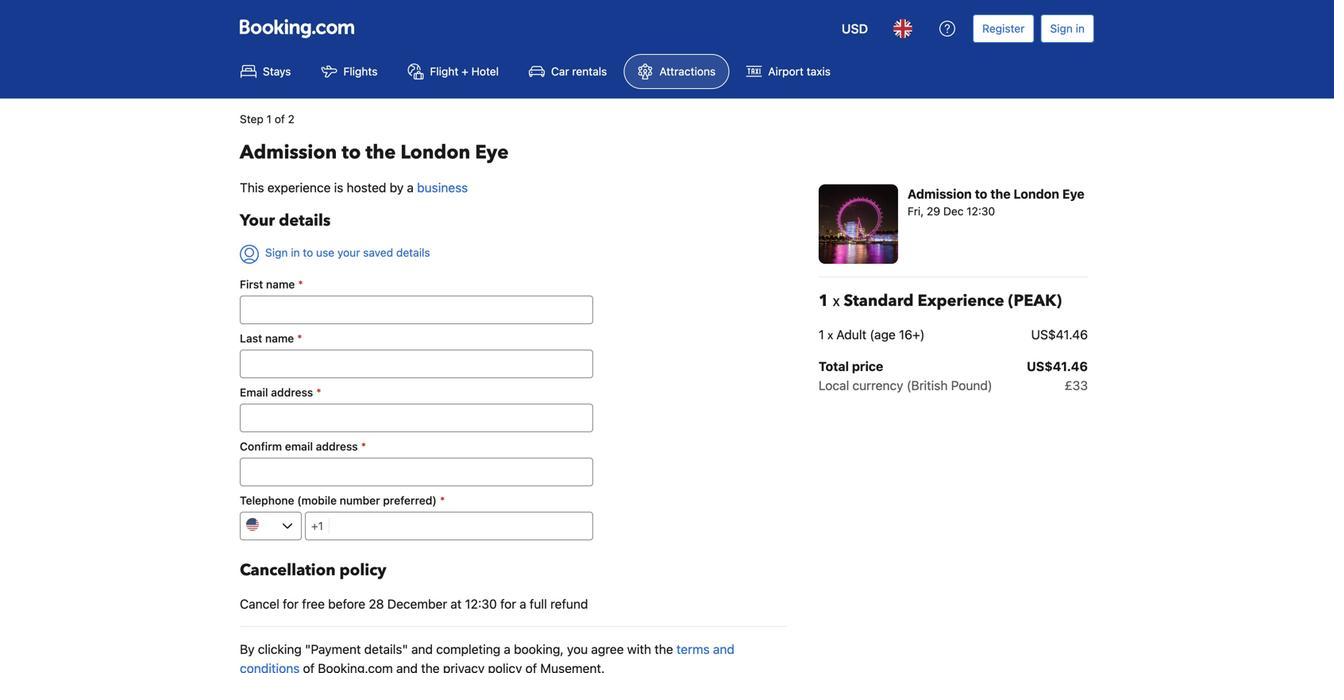 Task type: locate. For each thing, give the bounding box(es) containing it.
2 and from the left
[[714, 642, 735, 657]]

0 vertical spatial sign
[[1051, 22, 1073, 35]]

details down experience
[[279, 210, 331, 232]]

2
[[288, 112, 295, 126]]

admission up 29
[[908, 186, 972, 201]]

1 vertical spatial sign
[[265, 246, 288, 259]]

attractions link
[[624, 54, 730, 89]]

admission to the london eye
[[240, 139, 509, 166]]

2 vertical spatial 1
[[819, 327, 825, 342]]

a left booking,
[[504, 642, 511, 657]]

is
[[334, 180, 344, 195]]

2 horizontal spatial a
[[520, 596, 527, 611]]

us$41.46
[[1032, 327, 1089, 342], [1027, 359, 1089, 374]]

0 horizontal spatial to
[[303, 246, 313, 259]]

0 horizontal spatial details
[[279, 210, 331, 232]]

usd
[[842, 21, 869, 36]]

name
[[266, 278, 295, 291], [265, 332, 294, 345]]

eye for admission to the london eye fri, 29 dec 12:30
[[1063, 186, 1085, 201]]

details"
[[364, 642, 408, 657]]

0 horizontal spatial in
[[291, 246, 300, 259]]

1 vertical spatial eye
[[1063, 186, 1085, 201]]

stays link
[[227, 54, 305, 89]]

𝗑 for standard
[[833, 290, 840, 312]]

1 horizontal spatial and
[[714, 642, 735, 657]]

1 vertical spatial 𝗑
[[828, 327, 834, 342]]

* right last
[[297, 332, 303, 345]]

2 horizontal spatial to
[[976, 186, 988, 201]]

dec
[[944, 205, 964, 218]]

admission
[[240, 139, 337, 166], [908, 186, 972, 201]]

2 for from the left
[[501, 596, 517, 611]]

and right details"
[[412, 642, 433, 657]]

0 vertical spatial 𝗑
[[833, 290, 840, 312]]

0 horizontal spatial admission
[[240, 139, 337, 166]]

1 left "of"
[[267, 112, 272, 126]]

1 horizontal spatial to
[[342, 139, 361, 166]]

* down sign in to use your saved details link at the top left of page
[[298, 278, 303, 291]]

sign right register
[[1051, 22, 1073, 35]]

of
[[275, 112, 285, 126]]

2 vertical spatial to
[[303, 246, 313, 259]]

1 vertical spatial name
[[265, 332, 294, 345]]

a right by
[[407, 180, 414, 195]]

booking.com image
[[240, 19, 354, 38]]

london for admission to the london eye
[[401, 139, 471, 166]]

None field
[[240, 296, 594, 324], [240, 350, 594, 378], [240, 296, 594, 324], [240, 350, 594, 378]]

28
[[369, 596, 384, 611]]

12:30
[[967, 205, 996, 218], [465, 596, 497, 611]]

1 𝗑 standard experience (peak)
[[819, 290, 1062, 312]]

1 horizontal spatial details
[[396, 246, 430, 259]]

1 horizontal spatial eye
[[1063, 186, 1085, 201]]

0 vertical spatial to
[[342, 139, 361, 166]]

* up confirm email address *
[[316, 386, 322, 399]]

us$41.46 down (peak)
[[1032, 327, 1089, 342]]

admission down 2
[[240, 139, 337, 166]]

address
[[271, 386, 313, 399], [316, 440, 358, 453]]

number
[[340, 494, 380, 507]]

0 horizontal spatial eye
[[475, 139, 509, 166]]

a left full
[[520, 596, 527, 611]]

conditions
[[240, 661, 300, 673]]

in
[[1076, 22, 1085, 35], [291, 246, 300, 259]]

details
[[279, 210, 331, 232], [396, 246, 430, 259]]

1 vertical spatial details
[[396, 246, 430, 259]]

and inside terms and conditions
[[714, 642, 735, 657]]

sign in to use your saved details link
[[240, 245, 430, 264]]

by
[[240, 642, 255, 657]]

car rentals link
[[516, 54, 621, 89]]

0 vertical spatial us$41.46
[[1032, 327, 1089, 342]]

0 vertical spatial london
[[401, 139, 471, 166]]

12:30 right dec at the top of the page
[[967, 205, 996, 218]]

price
[[853, 359, 884, 374]]

cancel for free before 28 december at 12:30 for a full refund
[[240, 596, 588, 611]]

name right first
[[266, 278, 295, 291]]

1 horizontal spatial the
[[655, 642, 674, 657]]

None email field
[[240, 404, 594, 432], [240, 458, 594, 486], [240, 404, 594, 432], [240, 458, 594, 486]]

1 vertical spatial us$41.46
[[1027, 359, 1089, 374]]

1 horizontal spatial admission
[[908, 186, 972, 201]]

address right email
[[271, 386, 313, 399]]

1 left adult
[[819, 327, 825, 342]]

0 vertical spatial admission
[[240, 139, 337, 166]]

1 horizontal spatial sign
[[1051, 22, 1073, 35]]

1 for from the left
[[283, 596, 299, 611]]

for left free
[[283, 596, 299, 611]]

𝗑 for adult
[[828, 327, 834, 342]]

this experience is hosted by a business
[[240, 180, 468, 195]]

in left use
[[291, 246, 300, 259]]

1 left standard
[[819, 290, 829, 312]]

to for admission to the london eye fri, 29 dec 12:30
[[976, 186, 988, 201]]

for left full
[[501, 596, 517, 611]]

sign in link
[[1041, 14, 1095, 43]]

1 vertical spatial admission
[[908, 186, 972, 201]]

flight + hotel
[[430, 65, 499, 78]]

in right register
[[1076, 22, 1085, 35]]

the
[[366, 139, 396, 166], [991, 186, 1011, 201], [655, 642, 674, 657]]

1 horizontal spatial a
[[504, 642, 511, 657]]

your details
[[240, 210, 331, 232]]

with
[[628, 642, 652, 657]]

for
[[283, 596, 299, 611], [501, 596, 517, 611]]

us$41.46 for total price
[[1027, 359, 1089, 374]]

a
[[407, 180, 414, 195], [520, 596, 527, 611], [504, 642, 511, 657]]

1 vertical spatial in
[[291, 246, 300, 259]]

to inside admission to the london eye fri, 29 dec 12:30
[[976, 186, 988, 201]]

confirm
[[240, 440, 282, 453]]

1 for 1 𝗑 standard experience (peak)
[[819, 290, 829, 312]]

1 vertical spatial a
[[520, 596, 527, 611]]

0 vertical spatial in
[[1076, 22, 1085, 35]]

in for sign in to use your saved details
[[291, 246, 300, 259]]

0 vertical spatial 12:30
[[967, 205, 996, 218]]

2 horizontal spatial the
[[991, 186, 1011, 201]]

16+)
[[900, 327, 925, 342]]

and right terms
[[714, 642, 735, 657]]

details right saved on the top
[[396, 246, 430, 259]]

experience
[[918, 290, 1005, 312]]

0 vertical spatial address
[[271, 386, 313, 399]]

1 vertical spatial to
[[976, 186, 988, 201]]

0 vertical spatial the
[[366, 139, 396, 166]]

0 horizontal spatial the
[[366, 139, 396, 166]]

cancellation
[[240, 559, 336, 581]]

1 horizontal spatial in
[[1076, 22, 1085, 35]]

0 vertical spatial details
[[279, 210, 331, 232]]

*
[[298, 278, 303, 291], [297, 332, 303, 345], [316, 386, 322, 399], [361, 440, 366, 453], [440, 494, 445, 507]]

12:30 right at
[[465, 596, 497, 611]]

2 vertical spatial the
[[655, 642, 674, 657]]

airport taxis link
[[733, 54, 845, 89]]

1 horizontal spatial for
[[501, 596, 517, 611]]

and
[[412, 642, 433, 657], [714, 642, 735, 657]]

saved
[[363, 246, 393, 259]]

name for first name
[[266, 278, 295, 291]]

confirm email address *
[[240, 440, 366, 453]]

1 horizontal spatial london
[[1014, 186, 1060, 201]]

* for email address *
[[316, 386, 322, 399]]

london inside admission to the london eye fri, 29 dec 12:30
[[1014, 186, 1060, 201]]

1 vertical spatial the
[[991, 186, 1011, 201]]

first name *
[[240, 278, 303, 291]]

𝗑 left adult
[[828, 327, 834, 342]]

standard
[[844, 290, 914, 312]]

policy
[[340, 559, 387, 581]]

𝗑
[[833, 290, 840, 312], [828, 327, 834, 342]]

0 horizontal spatial for
[[283, 596, 299, 611]]

0 horizontal spatial address
[[271, 386, 313, 399]]

(mobile
[[297, 494, 337, 507]]

your
[[338, 246, 360, 259]]

london
[[401, 139, 471, 166], [1014, 186, 1060, 201]]

email
[[240, 386, 268, 399]]

1 horizontal spatial 12:30
[[967, 205, 996, 218]]

1 vertical spatial london
[[1014, 186, 1060, 201]]

+
[[462, 65, 469, 78]]

𝗑 up adult
[[833, 290, 840, 312]]

1 vertical spatial 1
[[819, 290, 829, 312]]

us$41.46 up £33
[[1027, 359, 1089, 374]]

free
[[302, 596, 325, 611]]

in for sign in
[[1076, 22, 1085, 35]]

the for admission to the london eye
[[366, 139, 396, 166]]

1 horizontal spatial address
[[316, 440, 358, 453]]

address right email in the bottom left of the page
[[316, 440, 358, 453]]

sign
[[1051, 22, 1073, 35], [265, 246, 288, 259]]

0 vertical spatial eye
[[475, 139, 509, 166]]

0 horizontal spatial 12:30
[[465, 596, 497, 611]]

0 vertical spatial name
[[266, 278, 295, 291]]

0 horizontal spatial sign
[[265, 246, 288, 259]]

Telephone (mobile number preferred) telephone field
[[330, 512, 594, 540]]

admission inside admission to the london eye fri, 29 dec 12:30
[[908, 186, 972, 201]]

0 horizontal spatial london
[[401, 139, 471, 166]]

1 𝗑 adult  (age 16+)
[[819, 327, 925, 342]]

0 vertical spatial a
[[407, 180, 414, 195]]

business
[[417, 180, 468, 195]]

sign up first name *
[[265, 246, 288, 259]]

eye inside admission to the london eye fri, 29 dec 12:30
[[1063, 186, 1085, 201]]

flights
[[344, 65, 378, 78]]

name right last
[[265, 332, 294, 345]]

the inside admission to the london eye fri, 29 dec 12:30
[[991, 186, 1011, 201]]

0 horizontal spatial and
[[412, 642, 433, 657]]

register link
[[974, 14, 1035, 43]]

* up number
[[361, 440, 366, 453]]

eye
[[475, 139, 509, 166], [1063, 186, 1085, 201]]

attractions
[[660, 65, 716, 78]]

29
[[927, 205, 941, 218]]

0 horizontal spatial a
[[407, 180, 414, 195]]

you
[[567, 642, 588, 657]]

by
[[390, 180, 404, 195]]

(british
[[907, 378, 948, 393]]



Task type: describe. For each thing, give the bounding box(es) containing it.
by clicking "payment details" and completing a booking, you agree with the
[[240, 642, 677, 657]]

use
[[316, 246, 335, 259]]

1 for 1 𝗑 adult  (age 16+)
[[819, 327, 825, 342]]

preferred)
[[383, 494, 437, 507]]

(peak)
[[1009, 290, 1062, 312]]

admission for admission to the london eye
[[240, 139, 337, 166]]

eye for admission to the london eye
[[475, 139, 509, 166]]

refund
[[551, 596, 588, 611]]

stays
[[263, 65, 291, 78]]

1 vertical spatial address
[[316, 440, 358, 453]]

(age
[[870, 327, 896, 342]]

terms and conditions link
[[240, 642, 735, 673]]

1 vertical spatial 12:30
[[465, 596, 497, 611]]

local
[[819, 378, 850, 393]]

car
[[552, 65, 570, 78]]

booking,
[[514, 642, 564, 657]]

* up telephone (mobile number preferred) phone field
[[440, 494, 445, 507]]

name for last name
[[265, 332, 294, 345]]

admission for admission to the london eye fri, 29 dec 12:30
[[908, 186, 972, 201]]

at
[[451, 596, 462, 611]]

local currency (british pound)
[[819, 378, 993, 393]]

"payment
[[305, 642, 361, 657]]

december
[[388, 596, 447, 611]]

airport taxis
[[769, 65, 831, 78]]

agree
[[592, 642, 624, 657]]

register
[[983, 22, 1025, 35]]

before
[[328, 596, 366, 611]]

terms
[[677, 642, 710, 657]]

sign for sign in
[[1051, 22, 1073, 35]]

hosted
[[347, 180, 387, 195]]

12:30 inside admission to the london eye fri, 29 dec 12:30
[[967, 205, 996, 218]]

step 1 of 2
[[240, 112, 295, 126]]

cancellation policy
[[240, 559, 387, 581]]

airport
[[769, 65, 804, 78]]

email
[[285, 440, 313, 453]]

to for admission to the london eye
[[342, 139, 361, 166]]

last
[[240, 332, 262, 345]]

us$41.46 for 1 𝗑 adult  (age 16+)
[[1032, 327, 1089, 342]]

1 and from the left
[[412, 642, 433, 657]]

full
[[530, 596, 547, 611]]

admission to the london eye fri, 29 dec 12:30
[[908, 186, 1085, 218]]

pound)
[[952, 378, 993, 393]]

sign in to use your saved details
[[265, 246, 430, 259]]

clicking
[[258, 642, 302, 657]]

terms and conditions
[[240, 642, 735, 673]]

telephone (mobile number preferred) *
[[240, 494, 445, 507]]

flight
[[430, 65, 459, 78]]

+1
[[311, 519, 323, 532]]

total price
[[819, 359, 884, 374]]

flights link
[[308, 54, 391, 89]]

your
[[240, 210, 275, 232]]

sign for sign in to use your saved details
[[265, 246, 288, 259]]

completing
[[436, 642, 501, 657]]

this
[[240, 180, 264, 195]]

total
[[819, 359, 850, 374]]

currency
[[853, 378, 904, 393]]

2 vertical spatial a
[[504, 642, 511, 657]]

email address *
[[240, 386, 322, 399]]

last name *
[[240, 332, 303, 345]]

london for admission to the london eye fri, 29 dec 12:30
[[1014, 186, 1060, 201]]

first
[[240, 278, 263, 291]]

step
[[240, 112, 264, 126]]

telephone
[[240, 494, 294, 507]]

taxis
[[807, 65, 831, 78]]

0 vertical spatial 1
[[267, 112, 272, 126]]

the for admission to the london eye fri, 29 dec 12:30
[[991, 186, 1011, 201]]

flight + hotel link
[[394, 54, 513, 89]]

hotel
[[472, 65, 499, 78]]

* for first name *
[[298, 278, 303, 291]]

cancel
[[240, 596, 280, 611]]

* for last name *
[[297, 332, 303, 345]]

fri,
[[908, 205, 924, 218]]

car rentals
[[552, 65, 607, 78]]

rentals
[[573, 65, 607, 78]]

experience
[[268, 180, 331, 195]]

business link
[[417, 180, 468, 195]]

adult
[[837, 327, 867, 342]]

sign in
[[1051, 22, 1085, 35]]

usd button
[[833, 10, 878, 48]]

£33
[[1065, 378, 1089, 393]]



Task type: vqa. For each thing, say whether or not it's contained in the screenshot.
Admission to the London Eye
yes



